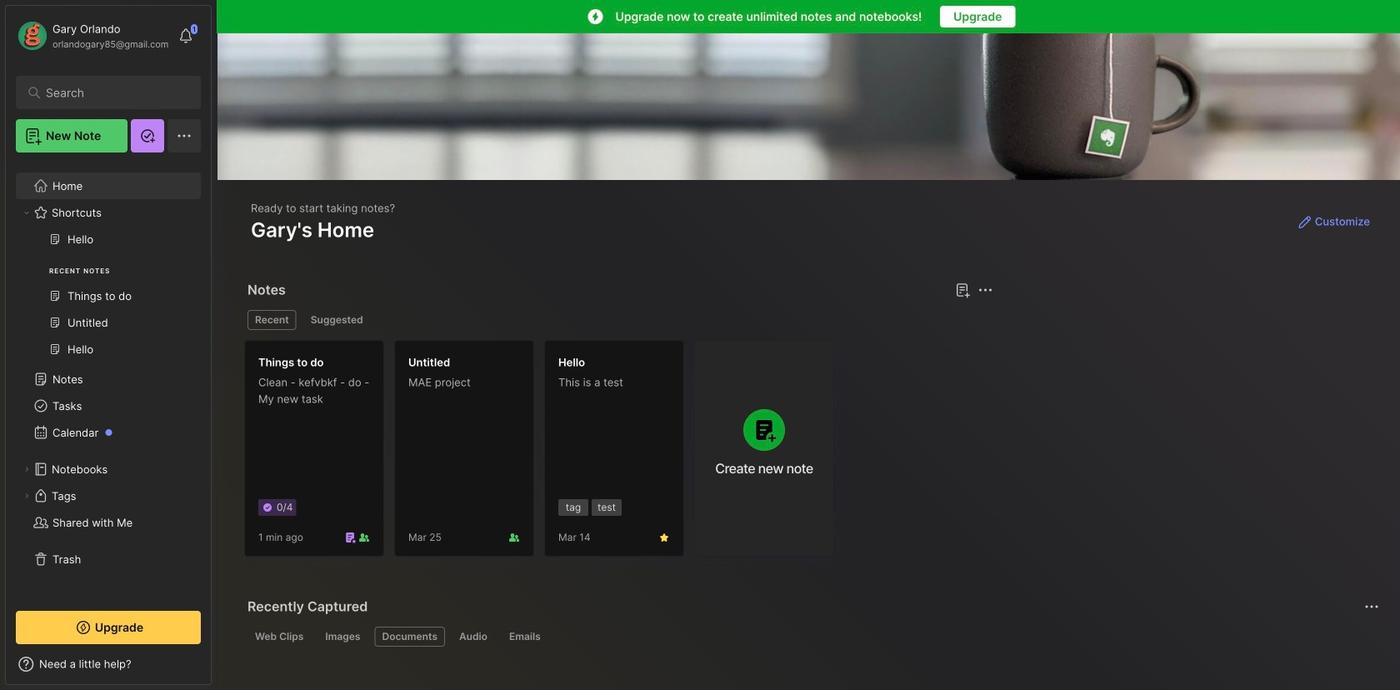 Task type: vqa. For each thing, say whether or not it's contained in the screenshot.
THE
no



Task type: locate. For each thing, give the bounding box(es) containing it.
row group
[[244, 340, 844, 567]]

Account field
[[16, 19, 169, 53]]

tab
[[248, 310, 297, 330], [303, 310, 371, 330], [248, 627, 311, 647], [318, 627, 368, 647], [375, 627, 445, 647], [452, 627, 495, 647], [502, 627, 548, 647]]

group inside tree
[[16, 226, 200, 373]]

more actions image
[[1362, 597, 1382, 617]]

1 vertical spatial tab list
[[248, 627, 1377, 647]]

expand notebooks image
[[22, 464, 32, 474]]

expand tags image
[[22, 491, 32, 501]]

Search text field
[[46, 85, 179, 101]]

tab list
[[248, 310, 990, 330], [248, 627, 1377, 647]]

More actions field
[[1360, 595, 1384, 618]]

group
[[16, 226, 200, 373]]

tree
[[6, 163, 211, 596]]

click to collapse image
[[210, 659, 223, 679]]

None search field
[[46, 83, 179, 103]]

0 vertical spatial tab list
[[248, 310, 990, 330]]

2 tab list from the top
[[248, 627, 1377, 647]]

none search field inside main element
[[46, 83, 179, 103]]



Task type: describe. For each thing, give the bounding box(es) containing it.
main element
[[0, 0, 217, 690]]

tree inside main element
[[6, 163, 211, 596]]

WHAT'S NEW field
[[6, 651, 211, 678]]

1 tab list from the top
[[248, 310, 990, 330]]



